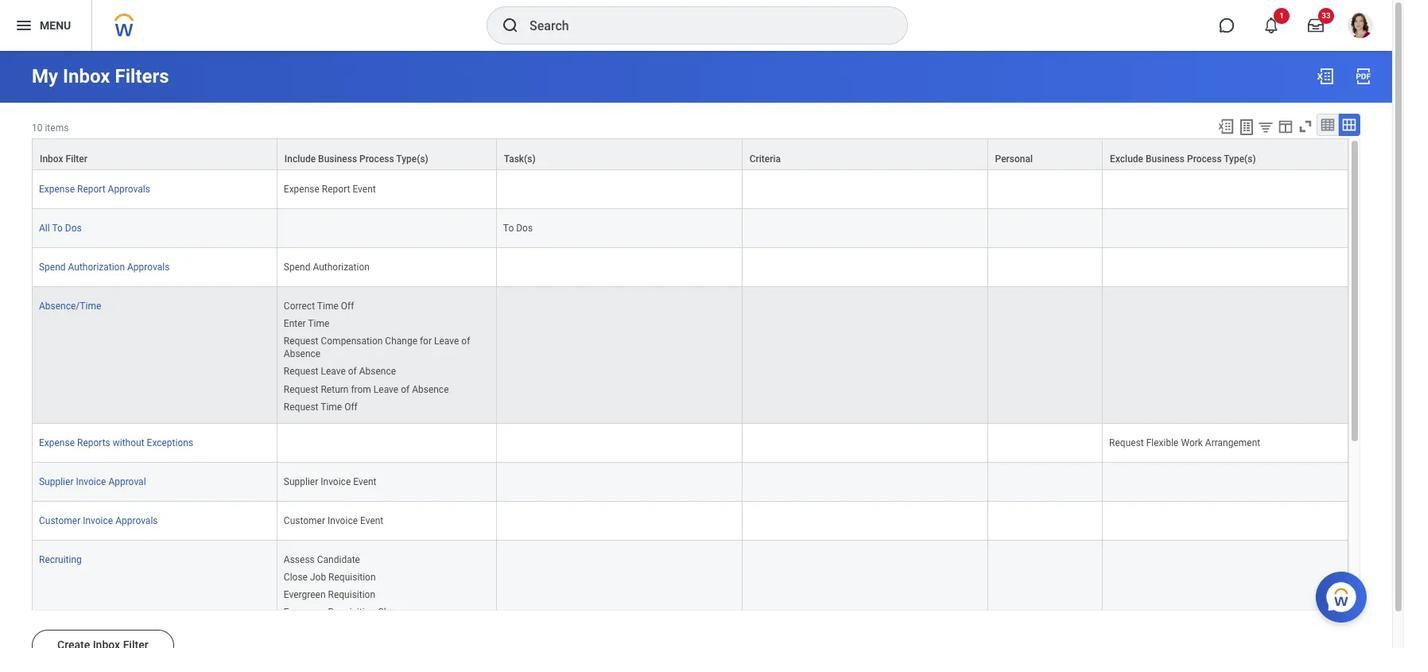 Task type: vqa. For each thing, say whether or not it's contained in the screenshot.


Task type: describe. For each thing, give the bounding box(es) containing it.
request time off element
[[284, 398, 358, 413]]

invoice for customer invoice approvals
[[83, 515, 113, 526]]

supplier for supplier invoice event
[[284, 476, 318, 487]]

process for exclude business process type(s)
[[1187, 154, 1222, 165]]

evergreen requisition
[[284, 589, 375, 600]]

request for request leave of absence
[[284, 366, 319, 377]]

off for correct time off
[[341, 301, 354, 312]]

evergreen requisition change element
[[284, 604, 410, 618]]

notifications large image
[[1264, 17, 1280, 33]]

expense reports without exceptions
[[39, 437, 193, 448]]

33 button
[[1299, 8, 1335, 43]]

absence inside request leave of absence element
[[359, 366, 396, 377]]

spend authorization element
[[284, 259, 370, 273]]

export to excel image for 10 items
[[1218, 118, 1235, 135]]

inbox filter button
[[33, 139, 277, 169]]

request flexible work arrangement element
[[1110, 434, 1261, 448]]

request for request return from leave of absence
[[284, 384, 319, 395]]

criteria
[[750, 154, 781, 165]]

enter time
[[284, 318, 330, 329]]

event for customer invoice event
[[360, 515, 384, 526]]

1 button
[[1254, 8, 1290, 43]]

event for expense report event
[[353, 184, 376, 195]]

menu
[[40, 19, 71, 32]]

request return from leave of absence element
[[284, 381, 449, 395]]

approvals for expense report approvals
[[108, 184, 150, 195]]

time for request
[[321, 401, 342, 413]]

all to dos link
[[39, 220, 82, 234]]

request flexible work arrangement
[[1110, 437, 1261, 448]]

evergreen requisition change
[[284, 607, 410, 618]]

report for approvals
[[77, 184, 105, 195]]

invoice for customer invoice event
[[328, 515, 358, 526]]

candidate
[[317, 554, 360, 565]]

include business process type(s)
[[285, 154, 429, 165]]

10
[[32, 122, 43, 134]]

filter
[[66, 154, 87, 165]]

authorization for spend authorization approvals
[[68, 262, 125, 273]]

include business process type(s) button
[[277, 139, 496, 169]]

business for include
[[318, 154, 357, 165]]

close job requisition
[[284, 572, 376, 583]]

personal button
[[988, 139, 1102, 169]]

invoice for supplier invoice event
[[321, 476, 351, 487]]

enter
[[284, 318, 306, 329]]

inbox large image
[[1308, 17, 1324, 33]]

row containing customer invoice approvals
[[32, 502, 1349, 541]]

criteria button
[[743, 139, 987, 169]]

expand table image
[[1342, 117, 1358, 133]]

customer invoice approvals
[[39, 515, 158, 526]]

return
[[321, 384, 349, 395]]

include
[[285, 154, 316, 165]]

10 items
[[32, 122, 69, 134]]

row containing expense reports without exceptions
[[32, 424, 1349, 463]]

supplier for supplier invoice approval
[[39, 476, 74, 487]]

compensation
[[321, 336, 383, 347]]

event for supplier invoice event
[[353, 476, 377, 487]]

request compensation change for leave of absence element
[[284, 333, 470, 360]]

process for include business process type(s)
[[360, 154, 394, 165]]

requisition for evergreen requisition change
[[328, 607, 375, 618]]

type(s) for exclude business process type(s)
[[1224, 154, 1256, 165]]

all
[[39, 223, 50, 234]]

all to dos
[[39, 223, 82, 234]]

request time off
[[284, 401, 358, 413]]

row containing all to dos
[[32, 209, 1349, 248]]

recruiting
[[39, 554, 82, 565]]

to dos element
[[503, 220, 533, 234]]

items selected list for recruiting
[[284, 551, 436, 636]]

evergreen for evergreen requisition
[[284, 589, 326, 600]]

evergreen requisition element
[[284, 586, 375, 600]]

supplier invoice event
[[284, 476, 377, 487]]

view printable version (pdf) image
[[1355, 67, 1374, 86]]

assess candidate element
[[284, 551, 360, 565]]

customer invoice approvals link
[[39, 512, 158, 526]]

1 horizontal spatial of
[[401, 384, 410, 395]]

fullscreen image
[[1297, 118, 1315, 135]]

arrangement
[[1206, 437, 1261, 448]]

supplier invoice event element
[[284, 473, 377, 487]]

to dos
[[503, 223, 533, 234]]

close job requisition element
[[284, 569, 376, 583]]

export to worksheets image
[[1238, 118, 1257, 137]]

expense report approvals
[[39, 184, 150, 195]]

my inbox filters
[[32, 65, 169, 87]]

evergreen for evergreen requisition change
[[284, 607, 326, 618]]

personal
[[995, 154, 1033, 165]]

request for request compensation change for leave of absence
[[284, 336, 319, 347]]

Search Workday  search field
[[530, 8, 875, 43]]

row containing recruiting
[[32, 541, 1349, 648]]

approval
[[108, 476, 146, 487]]

my inbox filters main content
[[0, 51, 1393, 648]]

profile logan mcneil image
[[1348, 13, 1374, 41]]

select to filter grid data image
[[1257, 119, 1275, 135]]

change for compensation
[[385, 336, 418, 347]]

correct time off element
[[284, 298, 354, 312]]

exclude business process type(s) button
[[1103, 139, 1348, 169]]

of inside request compensation change for leave of absence
[[462, 336, 470, 347]]

0 vertical spatial inbox
[[63, 65, 110, 87]]

to inside to dos element
[[503, 223, 514, 234]]



Task type: locate. For each thing, give the bounding box(es) containing it.
0 vertical spatial time
[[317, 301, 339, 312]]

items
[[45, 122, 69, 134]]

2 type(s) from the left
[[1224, 154, 1256, 165]]

0 vertical spatial approvals
[[108, 184, 150, 195]]

supplier invoice approval
[[39, 476, 146, 487]]

time
[[317, 301, 339, 312], [308, 318, 330, 329], [321, 401, 342, 413]]

search image
[[501, 16, 520, 35]]

2 horizontal spatial leave
[[434, 336, 459, 347]]

2 vertical spatial leave
[[374, 384, 399, 395]]

1 vertical spatial of
[[348, 366, 357, 377]]

0 horizontal spatial to
[[52, 223, 63, 234]]

1 horizontal spatial dos
[[516, 223, 533, 234]]

supplier inside supplier invoice event element
[[284, 476, 318, 487]]

off down "from"
[[345, 401, 358, 413]]

1 vertical spatial inbox
[[40, 154, 63, 165]]

1 vertical spatial items selected list
[[284, 551, 436, 636]]

process right 'exclude'
[[1187, 154, 1222, 165]]

absence/time
[[39, 301, 101, 312]]

inbox inside popup button
[[40, 154, 63, 165]]

toolbar inside my inbox filters main content
[[1211, 114, 1361, 138]]

change
[[385, 336, 418, 347], [378, 607, 410, 618]]

dos down task(s)
[[516, 223, 533, 234]]

invoice for supplier invoice approval
[[76, 476, 106, 487]]

0 vertical spatial leave
[[434, 336, 459, 347]]

2 vertical spatial time
[[321, 401, 342, 413]]

spend
[[39, 262, 66, 273], [284, 262, 311, 273]]

1 process from the left
[[360, 154, 394, 165]]

task(s)
[[504, 154, 536, 165]]

1 horizontal spatial to
[[503, 223, 514, 234]]

1 report from the left
[[77, 184, 105, 195]]

correct time off
[[284, 301, 354, 312]]

justify image
[[14, 16, 33, 35]]

report for event
[[322, 184, 350, 195]]

spend authorization approvals link
[[39, 259, 170, 273]]

1 horizontal spatial authorization
[[313, 262, 370, 273]]

leave right "from"
[[374, 384, 399, 395]]

evergreen inside evergreen requisition element
[[284, 589, 326, 600]]

inbox filter
[[40, 154, 87, 165]]

of right "for"
[[462, 336, 470, 347]]

type(s) for include business process type(s)
[[396, 154, 429, 165]]

1 to from the left
[[52, 223, 63, 234]]

1 vertical spatial export to excel image
[[1218, 118, 1235, 135]]

1 horizontal spatial spend
[[284, 262, 311, 273]]

evergreen down evergreen requisition
[[284, 607, 326, 618]]

process
[[360, 154, 394, 165], [1187, 154, 1222, 165]]

menu button
[[0, 0, 92, 51]]

time down correct time off
[[308, 318, 330, 329]]

correct
[[284, 301, 315, 312]]

2 process from the left
[[1187, 154, 1222, 165]]

request return from leave of absence
[[284, 384, 449, 395]]

1 supplier from the left
[[39, 476, 74, 487]]

2 vertical spatial of
[[401, 384, 410, 395]]

change inside request compensation change for leave of absence
[[385, 336, 418, 347]]

customer for customer invoice event
[[284, 515, 325, 526]]

2 evergreen from the top
[[284, 607, 326, 618]]

2 vertical spatial absence
[[412, 384, 449, 395]]

1 vertical spatial change
[[378, 607, 410, 618]]

0 vertical spatial of
[[462, 336, 470, 347]]

event up customer invoice event element
[[353, 476, 377, 487]]

1 vertical spatial requisition
[[328, 589, 375, 600]]

1 horizontal spatial export to excel image
[[1316, 67, 1335, 86]]

8 row from the top
[[32, 502, 1349, 541]]

0 horizontal spatial process
[[360, 154, 394, 165]]

off
[[341, 301, 354, 312], [345, 401, 358, 413]]

evergreen inside evergreen requisition change element
[[284, 607, 326, 618]]

supplier up customer invoice event element
[[284, 476, 318, 487]]

expense report event
[[284, 184, 376, 195]]

of up "from"
[[348, 366, 357, 377]]

0 horizontal spatial leave
[[321, 366, 346, 377]]

0 horizontal spatial of
[[348, 366, 357, 377]]

expense report approvals link
[[39, 181, 150, 195]]

0 horizontal spatial type(s)
[[396, 154, 429, 165]]

2 customer from the left
[[284, 515, 325, 526]]

leave right "for"
[[434, 336, 459, 347]]

requisition down evergreen requisition
[[328, 607, 375, 618]]

close
[[284, 572, 308, 583]]

type(s)
[[396, 154, 429, 165], [1224, 154, 1256, 165]]

2 authorization from the left
[[313, 262, 370, 273]]

assess candidate
[[284, 554, 360, 565]]

task(s) button
[[497, 139, 742, 169]]

of
[[462, 336, 470, 347], [348, 366, 357, 377], [401, 384, 410, 395]]

items selected list
[[284, 298, 490, 413], [284, 551, 436, 636]]

spend up correct at left
[[284, 262, 311, 273]]

0 horizontal spatial business
[[318, 154, 357, 165]]

row containing inbox filter
[[32, 138, 1349, 170]]

1 horizontal spatial report
[[322, 184, 350, 195]]

1 vertical spatial off
[[345, 401, 358, 413]]

expense for expense report approvals
[[39, 184, 75, 195]]

2 items selected list from the top
[[284, 551, 436, 636]]

1 items selected list from the top
[[284, 298, 490, 413]]

assess
[[284, 554, 315, 565]]

export to excel image
[[1316, 67, 1335, 86], [1218, 118, 1235, 135]]

customer up assess
[[284, 515, 325, 526]]

5 row from the top
[[32, 287, 1349, 424]]

process up expense report event element
[[360, 154, 394, 165]]

invoice up customer invoice event element
[[321, 476, 351, 487]]

request compensation change for leave of absence
[[284, 336, 470, 360]]

supplier inside supplier invoice approval link
[[39, 476, 74, 487]]

requisition down candidate
[[329, 572, 376, 583]]

request
[[284, 336, 319, 347], [284, 366, 319, 377], [284, 384, 319, 395], [284, 401, 319, 413], [1110, 437, 1144, 448]]

reports
[[77, 437, 110, 448]]

expense down the include
[[284, 184, 320, 195]]

request leave of absence element
[[284, 363, 396, 377]]

authorization up the absence/time link
[[68, 262, 125, 273]]

2 dos from the left
[[516, 223, 533, 234]]

0 horizontal spatial authorization
[[68, 262, 125, 273]]

0 horizontal spatial absence
[[284, 349, 321, 360]]

9 row from the top
[[32, 541, 1349, 648]]

to down task(s)
[[503, 223, 514, 234]]

invoice down supplier invoice approval
[[83, 515, 113, 526]]

row containing supplier invoice approval
[[32, 463, 1349, 502]]

1 vertical spatial time
[[308, 318, 330, 329]]

absence inside request return from leave of absence element
[[412, 384, 449, 395]]

2 business from the left
[[1146, 154, 1185, 165]]

approvals for customer invoice approvals
[[115, 515, 158, 526]]

1 authorization from the left
[[68, 262, 125, 273]]

invoice
[[76, 476, 106, 487], [321, 476, 351, 487], [83, 515, 113, 526], [328, 515, 358, 526]]

customer invoice event element
[[284, 512, 384, 526]]

table image
[[1320, 117, 1336, 133]]

authorization up correct time off "element"
[[313, 262, 370, 273]]

items selected list containing assess candidate
[[284, 551, 436, 636]]

0 vertical spatial event
[[353, 184, 376, 195]]

0 vertical spatial export to excel image
[[1316, 67, 1335, 86]]

absence down "for"
[[412, 384, 449, 395]]

business up expense report event element
[[318, 154, 357, 165]]

items selected list containing correct time off
[[284, 298, 490, 413]]

exceptions
[[147, 437, 193, 448]]

absence down enter time
[[284, 349, 321, 360]]

spend authorization
[[284, 262, 370, 273]]

1 vertical spatial evergreen
[[284, 607, 326, 618]]

evergreen down close
[[284, 589, 326, 600]]

expense for expense report event
[[284, 184, 320, 195]]

expense report event element
[[284, 181, 376, 195]]

1 horizontal spatial absence
[[359, 366, 396, 377]]

inbox left "filter"
[[40, 154, 63, 165]]

authorization
[[68, 262, 125, 273], [313, 262, 370, 273]]

1 type(s) from the left
[[396, 154, 429, 165]]

1 horizontal spatial supplier
[[284, 476, 318, 487]]

evergreen
[[284, 589, 326, 600], [284, 607, 326, 618]]

my
[[32, 65, 58, 87]]

3 row from the top
[[32, 209, 1349, 248]]

1 vertical spatial event
[[353, 476, 377, 487]]

0 vertical spatial items selected list
[[284, 298, 490, 413]]

event
[[353, 184, 376, 195], [353, 476, 377, 487], [360, 515, 384, 526]]

2 to from the left
[[503, 223, 514, 234]]

enter time element
[[284, 315, 330, 329]]

1 horizontal spatial type(s)
[[1224, 154, 1256, 165]]

inbox
[[63, 65, 110, 87], [40, 154, 63, 165]]

for
[[420, 336, 432, 347]]

1 horizontal spatial process
[[1187, 154, 1222, 165]]

report inside expense report approvals link
[[77, 184, 105, 195]]

request inside request compensation change for leave of absence
[[284, 336, 319, 347]]

spend authorization approvals
[[39, 262, 170, 273]]

dos right all
[[65, 223, 82, 234]]

1
[[1280, 11, 1284, 20]]

time up enter time element
[[317, 301, 339, 312]]

leave inside request compensation change for leave of absence
[[434, 336, 459, 347]]

customer invoice event
[[284, 515, 384, 526]]

dos
[[65, 223, 82, 234], [516, 223, 533, 234]]

to inside "all to dos" link
[[52, 223, 63, 234]]

requisition
[[329, 572, 376, 583], [328, 589, 375, 600], [328, 607, 375, 618]]

off inside "element"
[[341, 301, 354, 312]]

expense left reports
[[39, 437, 75, 448]]

recruiting link
[[39, 551, 82, 565]]

spend for spend authorization approvals
[[39, 262, 66, 273]]

change inside evergreen requisition change element
[[378, 607, 410, 618]]

to right all
[[52, 223, 63, 234]]

expense for expense reports without exceptions
[[39, 437, 75, 448]]

authorization for spend authorization
[[313, 262, 370, 273]]

to
[[52, 223, 63, 234], [503, 223, 514, 234]]

off for request time off
[[345, 401, 358, 413]]

report
[[77, 184, 105, 195], [322, 184, 350, 195]]

time inside request time off element
[[321, 401, 342, 413]]

row containing expense report approvals
[[32, 170, 1349, 209]]

2 horizontal spatial of
[[462, 336, 470, 347]]

report down include business process type(s)
[[322, 184, 350, 195]]

0 horizontal spatial supplier
[[39, 476, 74, 487]]

supplier
[[39, 476, 74, 487], [284, 476, 318, 487]]

spend for spend authorization
[[284, 262, 311, 273]]

job
[[310, 572, 326, 583]]

1 business from the left
[[318, 154, 357, 165]]

approvals for spend authorization approvals
[[127, 262, 170, 273]]

approvals
[[108, 184, 150, 195], [127, 262, 170, 273], [115, 515, 158, 526]]

change for requisition
[[378, 607, 410, 618]]

0 horizontal spatial dos
[[65, 223, 82, 234]]

row
[[32, 138, 1349, 170], [32, 170, 1349, 209], [32, 209, 1349, 248], [32, 248, 1349, 287], [32, 287, 1349, 424], [32, 424, 1349, 463], [32, 463, 1349, 502], [32, 502, 1349, 541], [32, 541, 1349, 648]]

1 dos from the left
[[65, 223, 82, 234]]

1 customer from the left
[[39, 515, 80, 526]]

leave up return
[[321, 366, 346, 377]]

requisition up evergreen requisition change element
[[328, 589, 375, 600]]

filters
[[115, 65, 169, 87]]

absence up request return from leave of absence element
[[359, 366, 396, 377]]

business
[[318, 154, 357, 165], [1146, 154, 1185, 165]]

event down "supplier invoice event"
[[360, 515, 384, 526]]

flexible
[[1147, 437, 1179, 448]]

0 horizontal spatial spend
[[39, 262, 66, 273]]

invoice left "approval"
[[76, 476, 106, 487]]

6 row from the top
[[32, 424, 1349, 463]]

2 spend from the left
[[284, 262, 311, 273]]

export to excel image left view printable version (pdf) image
[[1316, 67, 1335, 86]]

1 vertical spatial approvals
[[127, 262, 170, 273]]

row containing spend authorization approvals
[[32, 248, 1349, 287]]

exclude business process type(s)
[[1110, 154, 1256, 165]]

process inside include business process type(s) popup button
[[360, 154, 394, 165]]

click to view/edit grid preferences image
[[1277, 118, 1295, 135]]

business right 'exclude'
[[1146, 154, 1185, 165]]

export to excel image for my inbox filters
[[1316, 67, 1335, 86]]

expense down inbox filter
[[39, 184, 75, 195]]

1 row from the top
[[32, 138, 1349, 170]]

1 horizontal spatial business
[[1146, 154, 1185, 165]]

request for request flexible work arrangement
[[1110, 437, 1144, 448]]

expense
[[39, 184, 75, 195], [284, 184, 320, 195], [39, 437, 75, 448]]

time inside correct time off "element"
[[317, 301, 339, 312]]

report inside expense report event element
[[322, 184, 350, 195]]

exclude
[[1110, 154, 1144, 165]]

notifications element
[[1356, 32, 1369, 45]]

2 horizontal spatial absence
[[412, 384, 449, 395]]

process inside exclude business process type(s) popup button
[[1187, 154, 1222, 165]]

requisition for evergreen requisition
[[328, 589, 375, 600]]

customer for customer invoice approvals
[[39, 515, 80, 526]]

business for exclude
[[1146, 154, 1185, 165]]

toolbar
[[1211, 114, 1361, 138]]

2 row from the top
[[32, 170, 1349, 209]]

7 row from the top
[[32, 463, 1349, 502]]

1 vertical spatial leave
[[321, 366, 346, 377]]

cell
[[497, 170, 743, 209], [743, 170, 988, 209], [988, 170, 1103, 209], [1103, 170, 1349, 209], [277, 209, 497, 248], [743, 209, 988, 248], [988, 209, 1103, 248], [1103, 209, 1349, 248], [497, 248, 743, 287], [743, 248, 988, 287], [988, 248, 1103, 287], [1103, 248, 1349, 287], [497, 287, 743, 424], [743, 287, 988, 424], [988, 287, 1103, 424], [1103, 287, 1349, 424], [277, 424, 497, 463], [497, 424, 743, 463], [743, 424, 988, 463], [988, 424, 1103, 463], [497, 463, 743, 502], [743, 463, 988, 502], [988, 463, 1103, 502], [1103, 463, 1349, 502], [497, 502, 743, 541], [743, 502, 988, 541], [988, 502, 1103, 541], [1103, 502, 1349, 541], [497, 541, 743, 648], [743, 541, 988, 648], [988, 541, 1103, 648], [1103, 541, 1349, 648]]

inbox right my
[[63, 65, 110, 87]]

row containing absence/time
[[32, 287, 1349, 424]]

customer
[[39, 515, 80, 526], [284, 515, 325, 526]]

0 horizontal spatial customer
[[39, 515, 80, 526]]

0 vertical spatial off
[[341, 301, 354, 312]]

customer up the recruiting link
[[39, 515, 80, 526]]

absence/time link
[[39, 298, 101, 312]]

time down return
[[321, 401, 342, 413]]

0 vertical spatial change
[[385, 336, 418, 347]]

work
[[1181, 437, 1203, 448]]

spend down all
[[39, 262, 66, 273]]

off up 'compensation'
[[341, 301, 354, 312]]

1 spend from the left
[[39, 262, 66, 273]]

33
[[1322, 11, 1331, 20]]

of right "from"
[[401, 384, 410, 395]]

supplier invoice approval link
[[39, 473, 146, 487]]

2 supplier from the left
[[284, 476, 318, 487]]

without
[[113, 437, 144, 448]]

leave
[[434, 336, 459, 347], [321, 366, 346, 377], [374, 384, 399, 395]]

time for correct
[[317, 301, 339, 312]]

time inside enter time element
[[308, 318, 330, 329]]

1 vertical spatial absence
[[359, 366, 396, 377]]

1 horizontal spatial leave
[[374, 384, 399, 395]]

0 horizontal spatial export to excel image
[[1218, 118, 1235, 135]]

time for enter
[[308, 318, 330, 329]]

invoice up candidate
[[328, 515, 358, 526]]

items selected list for absence/time
[[284, 298, 490, 413]]

expense reports without exceptions link
[[39, 434, 193, 448]]

1 horizontal spatial customer
[[284, 515, 325, 526]]

from
[[351, 384, 371, 395]]

0 horizontal spatial report
[[77, 184, 105, 195]]

request for request time off
[[284, 401, 319, 413]]

2 vertical spatial requisition
[[328, 607, 375, 618]]

export to excel image left export to worksheets 'image'
[[1218, 118, 1235, 135]]

0 vertical spatial evergreen
[[284, 589, 326, 600]]

0 vertical spatial absence
[[284, 349, 321, 360]]

2 vertical spatial approvals
[[115, 515, 158, 526]]

2 report from the left
[[322, 184, 350, 195]]

absence
[[284, 349, 321, 360], [359, 366, 396, 377], [412, 384, 449, 395]]

2 vertical spatial event
[[360, 515, 384, 526]]

supplier up the customer invoice approvals link
[[39, 476, 74, 487]]

event down include business process type(s)
[[353, 184, 376, 195]]

absence inside request compensation change for leave of absence
[[284, 349, 321, 360]]

0 vertical spatial requisition
[[329, 572, 376, 583]]

request leave of absence
[[284, 366, 396, 377]]

1 evergreen from the top
[[284, 589, 326, 600]]

4 row from the top
[[32, 248, 1349, 287]]

report down "filter"
[[77, 184, 105, 195]]



